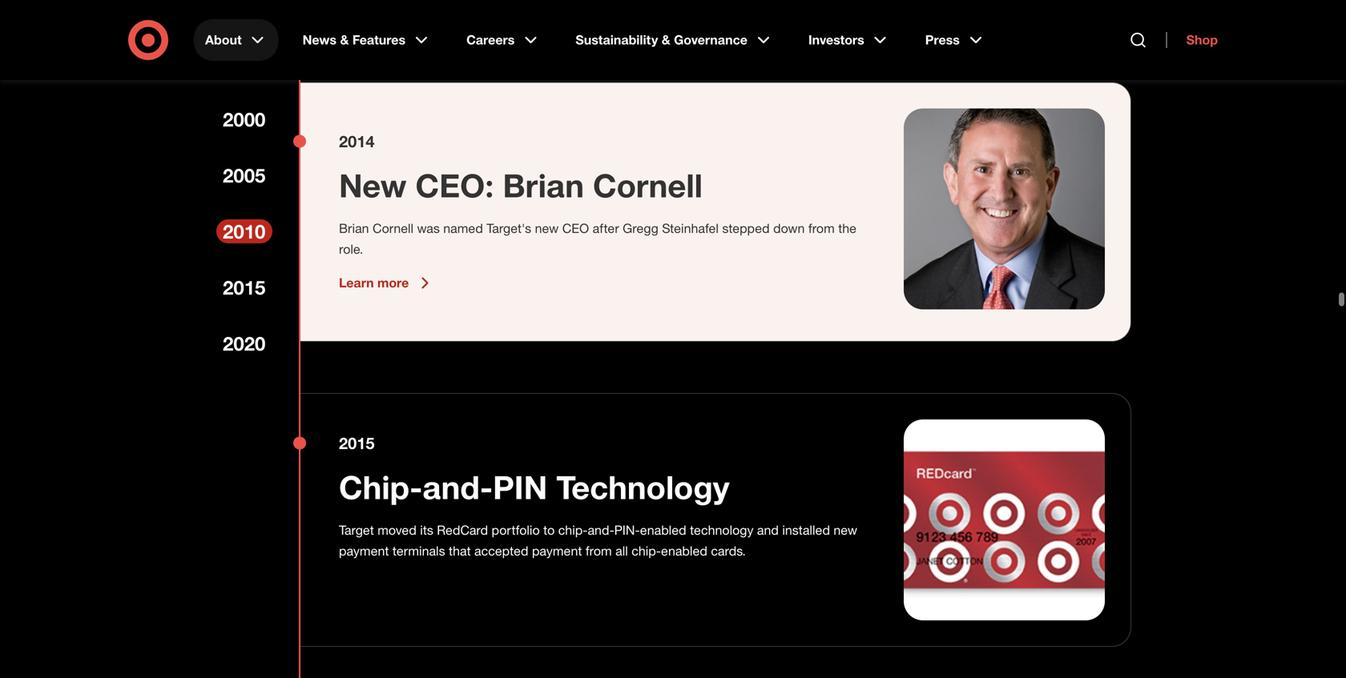 Task type: locate. For each thing, give the bounding box(es) containing it.
gregg
[[623, 221, 658, 237]]

0 horizontal spatial from
[[586, 544, 612, 559]]

governance
[[674, 32, 748, 48]]

0 horizontal spatial new
[[535, 221, 559, 237]]

down
[[773, 221, 805, 237]]

1 vertical spatial and-
[[588, 523, 614, 538]]

0 vertical spatial brian
[[503, 166, 584, 205]]

sustainability & governance link
[[564, 19, 784, 61]]

2015 up the chip-
[[339, 434, 375, 453]]

shop
[[1186, 32, 1218, 48]]

2010 link
[[216, 220, 272, 244]]

0 vertical spatial from
[[808, 221, 835, 237]]

investors
[[808, 32, 864, 48]]

1 horizontal spatial payment
[[532, 544, 582, 559]]

new ceo: brian cornell
[[339, 166, 703, 205]]

cards.
[[711, 544, 746, 559]]

from inside brian cornell was named target's new ceo after gregg steinhafel stepped down from the role.
[[808, 221, 835, 237]]

1 vertical spatial new
[[834, 523, 857, 538]]

chip- right all
[[632, 544, 661, 559]]

1 horizontal spatial from
[[808, 221, 835, 237]]

more
[[377, 275, 409, 291]]

& left governance
[[662, 32, 670, 48]]

new
[[535, 221, 559, 237], [834, 523, 857, 538]]

2015 link
[[216, 276, 272, 300]]

news
[[303, 32, 337, 48]]

brian up role.
[[339, 221, 369, 237]]

0 horizontal spatial brian
[[339, 221, 369, 237]]

cornell left was on the top left of page
[[373, 221, 414, 237]]

0 vertical spatial cornell
[[593, 166, 703, 205]]

brian up 'ceo'
[[503, 166, 584, 205]]

1 vertical spatial brian
[[339, 221, 369, 237]]

cornell
[[593, 166, 703, 205], [373, 221, 414, 237]]

2015 up 2020
[[223, 276, 266, 299]]

target's
[[487, 221, 531, 237]]

and-
[[423, 468, 493, 507], [588, 523, 614, 538]]

2015
[[223, 276, 266, 299], [339, 434, 375, 453]]

0 vertical spatial new
[[535, 221, 559, 237]]

0 vertical spatial enabled
[[640, 523, 686, 538]]

new left 'ceo'
[[535, 221, 559, 237]]

sustainability & governance
[[576, 32, 748, 48]]

1 horizontal spatial and-
[[588, 523, 614, 538]]

brian
[[503, 166, 584, 205], [339, 221, 369, 237]]

news & features link
[[291, 19, 442, 61]]

press
[[925, 32, 960, 48]]

from
[[808, 221, 835, 237], [586, 544, 612, 559]]

learn more button
[[339, 274, 435, 293]]

installed
[[782, 523, 830, 538]]

learn
[[339, 275, 374, 291]]

payment down to
[[532, 544, 582, 559]]

0 horizontal spatial and-
[[423, 468, 493, 507]]

pin
[[493, 468, 547, 507]]

and- right to
[[588, 523, 614, 538]]

1 horizontal spatial cornell
[[593, 166, 703, 205]]

payment
[[339, 544, 389, 559], [532, 544, 582, 559]]

payment down target on the left of page
[[339, 544, 389, 559]]

0 vertical spatial and-
[[423, 468, 493, 507]]

&
[[340, 32, 349, 48], [662, 32, 670, 48]]

all
[[615, 544, 628, 559]]

& right news
[[340, 32, 349, 48]]

1 & from the left
[[340, 32, 349, 48]]

redcard
[[437, 523, 488, 538]]

from left all
[[586, 544, 612, 559]]

learn more
[[339, 275, 409, 291]]

enabled down technology
[[640, 523, 686, 538]]

0 horizontal spatial chip-
[[558, 523, 588, 538]]

0 vertical spatial 2015
[[223, 276, 266, 299]]

1 vertical spatial from
[[586, 544, 612, 559]]

brian cornell was named target's new ceo after gregg steinhafel stepped down from the role.
[[339, 221, 856, 257]]

& for governance
[[662, 32, 670, 48]]

2020 link
[[216, 332, 272, 356]]

the
[[838, 221, 856, 237]]

0 horizontal spatial payment
[[339, 544, 389, 559]]

chip-and-pin technology
[[339, 468, 730, 507]]

to
[[543, 523, 555, 538]]

0 horizontal spatial 2015
[[223, 276, 266, 299]]

pin-
[[614, 523, 640, 538]]

1 horizontal spatial brian
[[503, 166, 584, 205]]

moved
[[378, 523, 417, 538]]

& for features
[[340, 32, 349, 48]]

2 & from the left
[[662, 32, 670, 48]]

enabled down the technology
[[661, 544, 707, 559]]

chip-
[[339, 468, 423, 507]]

enabled
[[640, 523, 686, 538], [661, 544, 707, 559]]

1 payment from the left
[[339, 544, 389, 559]]

and- up redcard
[[423, 468, 493, 507]]

press link
[[914, 19, 997, 61]]

ceo:
[[416, 166, 494, 205]]

brian inside button
[[503, 166, 584, 205]]

1 vertical spatial enabled
[[661, 544, 707, 559]]

text image
[[904, 420, 1105, 621]]

technology
[[690, 523, 754, 538]]

1 horizontal spatial &
[[662, 32, 670, 48]]

1 vertical spatial cornell
[[373, 221, 414, 237]]

investors link
[[797, 19, 901, 61]]

1 horizontal spatial 2015
[[339, 434, 375, 453]]

1 horizontal spatial new
[[834, 523, 857, 538]]

from left the
[[808, 221, 835, 237]]

new right installed at the right bottom of page
[[834, 523, 857, 538]]

brian inside brian cornell was named target's new ceo after gregg steinhafel stepped down from the role.
[[339, 221, 369, 237]]

terminals
[[393, 544, 445, 559]]

2014
[[339, 132, 375, 151]]

0 horizontal spatial &
[[340, 32, 349, 48]]

its
[[420, 523, 433, 538]]

and
[[757, 523, 779, 538]]

1 horizontal spatial chip-
[[632, 544, 661, 559]]

chip- right to
[[558, 523, 588, 538]]

role.
[[339, 242, 363, 257]]

new ceo: brian cornell button
[[339, 166, 703, 206]]

cornell up gregg on the top left of the page
[[593, 166, 703, 205]]

0 horizontal spatial cornell
[[373, 221, 414, 237]]

chip-
[[558, 523, 588, 538], [632, 544, 661, 559]]



Task type: describe. For each thing, give the bounding box(es) containing it.
portfolio
[[492, 523, 540, 538]]

2020
[[223, 332, 266, 355]]

1 vertical spatial 2015
[[339, 434, 375, 453]]

accepted
[[474, 544, 528, 559]]

new inside brian cornell was named target's new ceo after gregg steinhafel stepped down from the role.
[[535, 221, 559, 237]]

sustainability
[[576, 32, 658, 48]]

new
[[339, 166, 407, 205]]

2005
[[223, 164, 266, 187]]

technology
[[556, 468, 730, 507]]

2015 inside 2015 link
[[223, 276, 266, 299]]

stepped
[[722, 221, 770, 237]]

careers link
[[455, 19, 552, 61]]

2000 link
[[216, 107, 272, 131]]

that
[[449, 544, 471, 559]]

0 vertical spatial chip-
[[558, 523, 588, 538]]

cornell inside button
[[593, 166, 703, 205]]

about link
[[194, 19, 279, 61]]

features
[[352, 32, 405, 48]]

1 vertical spatial chip-
[[632, 544, 661, 559]]

2 payment from the left
[[532, 544, 582, 559]]

2000
[[223, 108, 266, 131]]

careers
[[466, 32, 515, 48]]

from inside the target moved its redcard portfolio to chip-and-pin-enabled technology and installed new payment terminals that accepted payment from all chip-enabled cards.
[[586, 544, 612, 559]]

a man in a suit smiling image
[[904, 109, 1105, 310]]

about
[[205, 32, 242, 48]]

steinhafel
[[662, 221, 719, 237]]

target
[[339, 523, 374, 538]]

ceo
[[562, 221, 589, 237]]

target moved its redcard portfolio to chip-and-pin-enabled technology and installed new payment terminals that accepted payment from all chip-enabled cards.
[[339, 523, 857, 559]]

named
[[443, 221, 483, 237]]

new inside the target moved its redcard portfolio to chip-and-pin-enabled technology and installed new payment terminals that accepted payment from all chip-enabled cards.
[[834, 523, 857, 538]]

was
[[417, 221, 440, 237]]

and- inside the target moved its redcard portfolio to chip-and-pin-enabled technology and installed new payment terminals that accepted payment from all chip-enabled cards.
[[588, 523, 614, 538]]

news & features
[[303, 32, 405, 48]]

2005 link
[[216, 163, 272, 187]]

2010
[[223, 220, 266, 243]]

shop link
[[1166, 32, 1218, 48]]

cornell inside brian cornell was named target's new ceo after gregg steinhafel stepped down from the role.
[[373, 221, 414, 237]]

after
[[593, 221, 619, 237]]



Task type: vqa. For each thing, say whether or not it's contained in the screenshot.
"2014" in the top left of the page
yes



